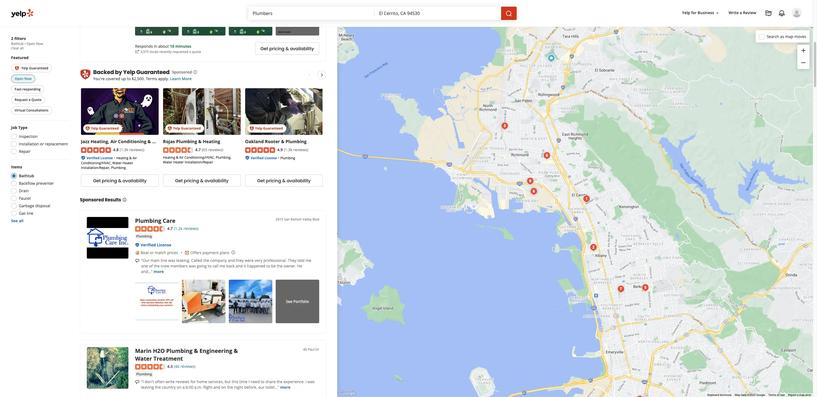 Task type: vqa. For each thing, say whether or not it's contained in the screenshot.
the top "meaghan,"
no



Task type: describe. For each thing, give the bounding box(es) containing it.
the down but on the left bottom of the page
[[227, 384, 233, 390]]

minutes
[[175, 43, 191, 49]]

verified for jazz
[[87, 156, 100, 160]]

verified license button for heating,
[[87, 155, 113, 160]]

the right be
[[277, 263, 283, 269]]

shortcuts
[[720, 393, 732, 396]]

review
[[743, 10, 757, 15]]

(1.2k
[[174, 226, 183, 231]]

reviews) inside (1.2k reviews) link
[[184, 226, 198, 231]]

16 yelp guaranteed v2 image for rojas
[[168, 126, 172, 131]]

yelp guaranteed for oakland
[[255, 126, 283, 131]]

leaving
[[141, 384, 154, 390]]

the down "main"
[[154, 263, 160, 269]]

job type
[[11, 125, 27, 130]]

about
[[158, 43, 169, 49]]

plumbing care image
[[87, 217, 128, 259]]

4.7 (65 reviews)
[[195, 147, 223, 152]]

search as map moves
[[767, 34, 807, 39]]

quote
[[31, 97, 41, 102]]

virtual consultations
[[15, 108, 48, 113]]

2 horizontal spatial heating
[[203, 138, 220, 145]]

16 offers payment plans v2 image
[[185, 251, 189, 255]]

now inside 2 filters bathtub • open now clear all
[[36, 41, 43, 46]]

Find text field
[[253, 10, 370, 16]]

•
[[24, 41, 26, 46]]

0 vertical spatial was
[[168, 258, 175, 263]]

map region
[[313, 0, 817, 397]]

as
[[780, 34, 784, 39]]

responds in about 10 minutes
[[135, 43, 191, 49]]

"i don't often write reviews for home services, but this time i need to share the experience. i was leaving the country on a 6:00 a.m. flight and on the night before, our toilet…"
[[141, 379, 315, 390]]

4.9 (1.3k reviews)
[[277, 147, 308, 152]]

and for they
[[236, 263, 243, 269]]

1 horizontal spatial was
[[189, 263, 196, 269]]

pricing for oakland rooter & plumbing
[[266, 178, 281, 184]]

to inside "i don't often write reviews for home services, but this time i need to share the experience. i was leaving the country on a 6:00 a.m. flight and on the night before, our toilet…"
[[261, 379, 265, 384]]

offers payment plans
[[190, 250, 230, 255]]

16 speech v2 image for "our
[[135, 259, 140, 263]]

1 horizontal spatial verified license button
[[141, 242, 171, 248]]

prestigious plumbing image
[[546, 53, 557, 64]]

& inside the heating & air conditioning/hvac, plumbing, water heater installation/repair
[[176, 155, 178, 160]]

request
[[15, 97, 28, 102]]

availability for oakland rooter & plumbing
[[287, 178, 311, 184]]

4.8 star rating image
[[81, 147, 111, 153]]

yelp for business
[[682, 10, 714, 15]]

backflow
[[19, 181, 35, 186]]

water inside marin h2o plumbing & engineering & water treatment
[[135, 355, 152, 362]]

40
[[303, 347, 307, 352]]

map
[[735, 393, 741, 396]]

superior plumbing & drain cleaning service image
[[499, 120, 510, 132]]

16 verified v2 image
[[245, 156, 250, 160]]

reviews) for plumbing
[[294, 147, 308, 152]]

get for rojas plumbing & heating
[[175, 178, 183, 184]]

a for write a review
[[740, 10, 742, 15]]

faucet
[[19, 196, 31, 201]]

2 on from the left
[[221, 384, 226, 390]]

rojas plumbing & heating link
[[163, 138, 220, 145]]

map for error
[[799, 393, 805, 396]]

more link for experience.
[[280, 384, 291, 390]]

up
[[121, 76, 126, 81]]

payment
[[203, 250, 219, 255]]

portfolio
[[293, 299, 309, 304]]

plumbing inside heating & air conditioning/hvac, water heater installation/repair, plumbing
[[111, 165, 126, 170]]

yelp guaranteed link for heating
[[163, 88, 241, 135]]

data
[[741, 393, 747, 396]]

0 vertical spatial and
[[228, 258, 235, 263]]

heater inside heating & air conditioning/hvac, water heater installation/repair, plumbing
[[123, 161, 133, 165]]

experience.
[[284, 379, 305, 384]]

air for heating & air conditioning/hvac, plumbing, water heater installation/repair
[[179, 155, 184, 160]]

bathtub inside option group
[[19, 173, 34, 179]]

yelp guaranteed link for conditioning
[[81, 88, 159, 135]]

0 horizontal spatial 16 verified v2 image
[[81, 156, 85, 160]]

google image
[[339, 390, 357, 397]]

yelp guaranteed link for plumbing
[[245, 88, 323, 135]]

air for jazz heating, air conditioning & plumbing
[[110, 138, 117, 145]]

water inside the heating & air conditioning/hvac, plumbing, water heater installation/repair
[[163, 160, 172, 165]]

don't
[[145, 379, 154, 384]]

beat
[[141, 250, 149, 255]]

water inside heating & air conditioning/hvac, water heater installation/repair, plumbing
[[112, 161, 122, 165]]

type
[[18, 125, 27, 130]]

happened
[[247, 263, 265, 269]]

4.3 star rating image
[[135, 364, 165, 369]]

a left quote on the top left of the page
[[189, 49, 191, 54]]

plumbing link for plumbing care
[[135, 234, 153, 239]]

16 yelp guaranteed v2 image inside yelp guaranteed button
[[15, 66, 19, 71]]

search image
[[506, 10, 512, 17]]

ramon
[[291, 217, 302, 222]]

owner.
[[284, 263, 296, 269]]

verified license for rooter
[[251, 156, 277, 160]]

guaranteed for jazz
[[99, 126, 119, 131]]

"our
[[141, 258, 150, 263]]

reviews) for heating
[[208, 147, 223, 152]]

report
[[788, 393, 797, 396]]

1 horizontal spatial 16 yelp guaranteed v2 image
[[250, 126, 254, 131]]

and for this
[[213, 384, 220, 390]]

0 vertical spatial 4.7 star rating image
[[163, 147, 193, 153]]

error
[[806, 393, 811, 396]]

the down often
[[155, 384, 161, 390]]

company
[[210, 258, 227, 263]]

disposal
[[35, 203, 50, 208]]

leaking.
[[176, 258, 190, 263]]

1 vertical spatial me
[[220, 263, 225, 269]]

pricing for jazz heating, air conditioning & plumbing
[[102, 178, 117, 184]]

tyler b. image
[[792, 7, 802, 17]]

repair
[[19, 149, 31, 154]]

heating,
[[91, 138, 109, 145]]

virtual
[[15, 108, 25, 113]]

conditioning
[[118, 138, 146, 145]]

plumbing button for marin h2o plumbing & engineering & water treatment
[[135, 371, 153, 377]]

replacement
[[45, 141, 68, 147]]

called
[[191, 258, 202, 263]]

and…"
[[141, 269, 153, 274]]

this
[[232, 379, 238, 384]]

blvd
[[313, 217, 319, 222]]

see for see all
[[11, 218, 18, 223]]

a.m.
[[194, 384, 202, 390]]

of inside "our main line was leaking. called the company and they were very professional. they told me one of the crew members was going to call me back and it happened to be the owner. he and…"
[[149, 263, 153, 269]]

"our main line was leaking. called the company and they were very professional. they told me one of the crew members was going to call me back and it happened to be the owner. he and…"
[[141, 258, 311, 274]]

for inside button
[[691, 10, 697, 15]]

1 vertical spatial of
[[777, 393, 780, 396]]

yelp guaranteed for jazz
[[91, 126, 119, 131]]

get pricing & availability button for oakland rooter & plumbing
[[245, 175, 323, 187]]

virtual consultations button
[[11, 106, 52, 115]]

get pricing & availability for rojas plumbing & heating
[[175, 178, 229, 184]]

verified license button for rooter
[[251, 155, 277, 160]]

very
[[255, 258, 262, 263]]

"i
[[141, 379, 144, 384]]

40 paul dr
[[303, 347, 319, 352]]

or for match
[[150, 250, 154, 255]]

write
[[166, 379, 175, 384]]

16 speech v2 image for "i
[[135, 380, 140, 384]]

mejia's plumbing service image
[[525, 176, 536, 187]]

©2023
[[747, 393, 756, 396]]

covered
[[106, 76, 120, 81]]

previous image
[[306, 72, 313, 78]]

4.7 for 4.7
[[167, 226, 173, 231]]

2415 san ramon valley blvd
[[276, 217, 319, 222]]

yelp for oakland rooter & plumbing
[[255, 126, 262, 131]]

mauro's plumbing image
[[581, 193, 592, 204]]

1 vertical spatial 4.7 star rating image
[[135, 226, 165, 232]]

none field find
[[253, 10, 370, 16]]

(46 reviews)
[[174, 364, 195, 369]]

business
[[698, 10, 714, 15]]

get pricing & availability button for rojas plumbing & heating
[[163, 175, 241, 187]]

notifications image
[[779, 10, 785, 17]]

marin h2o plumbing & engineering & water treatment image
[[87, 347, 128, 389]]

16 trending v2 image
[[135, 49, 140, 54]]

zoom out image
[[800, 59, 807, 66]]

a inside "i don't often write reviews for home services, but this time i need to share the experience. i was leaving the country on a 6:00 a.m. flight and on the night before, our toilet…"
[[183, 384, 185, 390]]

get for jazz heating, air conditioning & plumbing
[[93, 178, 101, 184]]

going
[[197, 263, 207, 269]]

more link for one
[[154, 269, 164, 274]]

drain
[[19, 188, 29, 193]]

clear all link
[[11, 46, 24, 50]]

option group containing items
[[9, 164, 69, 224]]

16 yelp guaranteed v2 image for jazz
[[85, 126, 90, 131]]

rojas
[[163, 138, 175, 145]]

verified license for heating,
[[87, 156, 113, 160]]

terms of use
[[769, 393, 785, 396]]

toilet…"
[[266, 384, 279, 390]]

(1.3k for plumbing
[[284, 147, 293, 152]]

he
[[297, 263, 302, 269]]

4.9 star rating image
[[245, 147, 275, 153]]

guaranteed inside yelp guaranteed button
[[29, 66, 48, 70]]

projects image
[[765, 10, 772, 17]]

plumbing inside marin h2o plumbing & engineering & water treatment
[[166, 347, 193, 355]]

conditioning/hvac, for plumbing
[[81, 161, 112, 165]]

our
[[258, 384, 265, 390]]

yelp guaranteed inside button
[[21, 66, 48, 70]]

featured group
[[10, 55, 69, 116]]

(1.2k reviews) link
[[174, 225, 198, 232]]

a for report a map error
[[797, 393, 799, 396]]

jazz
[[81, 138, 89, 145]]

get pricing & availability button for jazz heating, air conditioning & plumbing
[[81, 175, 159, 187]]

yelp for jazz heating, air conditioning & plumbing
[[91, 126, 98, 131]]

crew
[[161, 263, 169, 269]]

by
[[115, 68, 122, 76]]

sponsored results
[[80, 197, 121, 203]]

report a map error
[[788, 393, 811, 396]]

or for replacement
[[40, 141, 44, 147]]

16 info v2 image
[[193, 70, 197, 74]]

preventer
[[36, 181, 54, 186]]

see for see portfolio
[[286, 299, 292, 304]]

all inside 2 filters bathtub • open now clear all
[[20, 46, 24, 50]]

2 filters bathtub • open now clear all
[[11, 36, 43, 50]]

guaranteed for oakland
[[263, 126, 283, 131]]



Task type: locate. For each thing, give the bounding box(es) containing it.
0 vertical spatial more link
[[154, 269, 164, 274]]

verified down 4.9 star rating image at the top left
[[251, 156, 264, 160]]

and
[[228, 258, 235, 263], [236, 263, 243, 269], [213, 384, 220, 390]]

treatment
[[153, 355, 183, 362]]

1 horizontal spatial or
[[150, 250, 154, 255]]

fast-
[[15, 87, 22, 92]]

0 vertical spatial terms
[[146, 76, 157, 81]]

4.7 link
[[167, 225, 173, 232]]

0 horizontal spatial line
[[27, 211, 33, 216]]

dr
[[316, 347, 319, 352]]

1 vertical spatial terms
[[769, 393, 776, 396]]

1 horizontal spatial verified license
[[141, 242, 171, 248]]

thumbs up rooter and plumbing image
[[634, 394, 645, 397]]

for
[[691, 10, 697, 15], [191, 379, 196, 384]]

was down the called
[[189, 263, 196, 269]]

16 verified v2 image down 4.8 star rating image
[[81, 156, 85, 160]]

1 horizontal spatial heater
[[173, 160, 184, 165]]

guaranteed up 'open now'
[[29, 66, 48, 70]]

2
[[11, 36, 13, 41]]

heating for heating & air conditioning/hvac, plumbing, water heater installation/repair
[[163, 155, 175, 160]]

me right told
[[306, 258, 311, 263]]

open inside open now button
[[15, 76, 23, 81]]

keyboard shortcuts button
[[708, 393, 732, 397]]

more link down the experience.
[[280, 384, 291, 390]]

1 yelp guaranteed link from the left
[[81, 88, 159, 135]]

line inside option group
[[27, 211, 33, 216]]

you're covered up to $2,500. terms apply. learn more
[[93, 76, 192, 81]]

0 horizontal spatial for
[[191, 379, 196, 384]]

now inside button
[[24, 76, 32, 81]]

open right •
[[27, 41, 35, 46]]

air inside heating & air conditioning/hvac, water heater installation/repair, plumbing
[[133, 156, 137, 160]]

reviews) up plumbing,
[[208, 147, 223, 152]]

a right report
[[797, 393, 799, 396]]

terms left apply.
[[146, 76, 157, 81]]

more for experience.
[[280, 384, 291, 390]]

1 plumbing button from the top
[[135, 234, 153, 239]]

1 horizontal spatial license
[[157, 242, 171, 248]]

get pricing & availability for oakland rooter & plumbing
[[257, 178, 311, 184]]

a left the quote
[[29, 97, 31, 102]]

4.3 link
[[167, 363, 173, 369]]

more for one
[[154, 269, 164, 274]]

country
[[162, 384, 176, 390]]

16 yelp guaranteed v2 image
[[15, 66, 19, 71], [250, 126, 254, 131]]

none field near
[[379, 10, 497, 16]]

locals
[[150, 49, 158, 54]]

4.7 for 4.7 (65 reviews)
[[195, 147, 201, 152]]

1 horizontal spatial for
[[691, 10, 697, 15]]

1 horizontal spatial me
[[306, 258, 311, 263]]

yelp left business
[[682, 10, 690, 15]]

to left be
[[266, 263, 270, 269]]

were
[[245, 258, 254, 263]]

for up 6:00
[[191, 379, 196, 384]]

heating for heating & air conditioning/hvac, water heater installation/repair, plumbing
[[116, 156, 128, 160]]

reviews) down conditioning
[[129, 147, 144, 152]]

option group
[[9, 125, 69, 156], [9, 164, 69, 224]]

heating down rojas
[[163, 155, 175, 160]]

line right gas at the bottom left
[[27, 211, 33, 216]]

plumbing link for marin h2o plumbing & engineering & water treatment
[[135, 371, 153, 377]]

1 vertical spatial see
[[286, 299, 292, 304]]

rojas plumbing & heating image
[[528, 186, 539, 197], [528, 186, 539, 197]]

air up 4.8
[[110, 138, 117, 145]]

yelp up rojas
[[173, 126, 180, 131]]

now right •
[[36, 41, 43, 46]]

1 horizontal spatial terms
[[769, 393, 776, 396]]

job
[[11, 125, 17, 130]]

marin h2o plumbing & engineering & water treatment
[[135, 347, 238, 362]]

map left error
[[799, 393, 805, 396]]

1 horizontal spatial water
[[135, 355, 152, 362]]

0 horizontal spatial 16 yelp guaranteed v2 image
[[85, 126, 90, 131]]

one
[[141, 263, 148, 269]]

0 horizontal spatial verified
[[87, 156, 100, 160]]

learn
[[170, 76, 181, 81]]

heater
[[173, 160, 184, 165], [123, 161, 133, 165]]

a down the reviews
[[183, 384, 185, 390]]

4.7 star rating image
[[163, 147, 193, 153], [135, 226, 165, 232]]

more link down crew
[[154, 269, 164, 274]]

availability for jazz heating, air conditioning & plumbing
[[123, 178, 147, 184]]

for left business
[[691, 10, 697, 15]]

verified license down 4.8 star rating image
[[87, 156, 113, 160]]

erwyn's plumbing inc. image
[[615, 284, 627, 295]]

0 vertical spatial 4.7
[[195, 147, 201, 152]]

(1.3k right 4.9
[[284, 147, 293, 152]]

conditioning/hvac, inside the heating & air conditioning/hvac, plumbing, water heater installation/repair
[[184, 155, 215, 160]]

16 yelp guaranteed v2 image
[[85, 126, 90, 131], [168, 126, 172, 131]]

to left call
[[208, 263, 212, 269]]

recently
[[159, 49, 172, 54]]

4.7 down care
[[167, 226, 173, 231]]

2 horizontal spatial and
[[236, 263, 243, 269]]

16 yelp guaranteed v2 image up 'jazz'
[[85, 126, 90, 131]]

0 vertical spatial conditioning/hvac,
[[184, 155, 215, 160]]

None field
[[253, 10, 370, 16], [379, 10, 497, 16]]

see portfolio
[[286, 299, 309, 304]]

2 yelp guaranteed link from the left
[[163, 88, 241, 135]]

0 horizontal spatial sponsored
[[80, 197, 104, 203]]

1 16 speech v2 image from the top
[[135, 259, 140, 263]]

1 16 yelp guaranteed v2 image from the left
[[85, 126, 90, 131]]

1 horizontal spatial sponsored
[[172, 69, 192, 75]]

keyboard shortcuts
[[708, 393, 732, 396]]

members
[[170, 263, 188, 269]]

and up back
[[228, 258, 235, 263]]

all left •
[[20, 46, 24, 50]]

line
[[27, 211, 33, 216], [161, 258, 167, 263]]

16 beat match prices v2 image
[[135, 251, 140, 255]]

1 vertical spatial or
[[150, 250, 154, 255]]

back
[[226, 263, 235, 269]]

(1.3k for conditioning
[[120, 147, 128, 152]]

0 horizontal spatial i
[[249, 379, 250, 384]]

2 (1.3k from the left
[[284, 147, 293, 152]]

0 horizontal spatial more
[[154, 269, 164, 274]]

reviews) right (1.2k
[[184, 226, 198, 231]]

0 horizontal spatial now
[[24, 76, 32, 81]]

2 plumbing link from the top
[[135, 371, 153, 377]]

guaranteed for rojas
[[181, 126, 201, 131]]

0 vertical spatial 16 speech v2 image
[[135, 259, 140, 263]]

0 horizontal spatial open
[[15, 76, 23, 81]]

0 vertical spatial plumbing button
[[135, 234, 153, 239]]

yelp guaranteed up 'heating,'
[[91, 126, 119, 131]]

yelp inside button
[[682, 10, 690, 15]]

4.7 star rating image down plumbing care link
[[135, 226, 165, 232]]

bathtub inside 2 filters bathtub • open now clear all
[[11, 41, 24, 46]]

1 vertical spatial 16 verified v2 image
[[135, 243, 140, 247]]

option group containing job type
[[9, 125, 69, 156]]

zoom in image
[[800, 47, 807, 54]]

sponsored up learn more link
[[172, 69, 192, 75]]

1 vertical spatial and
[[236, 263, 243, 269]]

heater down 4.8 (1.3k reviews)
[[123, 161, 133, 165]]

0 vertical spatial plumbing link
[[135, 234, 153, 239]]

verified license button down 4.8 star rating image
[[87, 155, 113, 160]]

and down the they
[[236, 263, 243, 269]]

3,975 locals recently requested a quote
[[140, 49, 201, 54]]

sponsored left results
[[80, 197, 104, 203]]

open inside 2 filters bathtub • open now clear all
[[27, 41, 35, 46]]

16 speech v2 image
[[135, 259, 140, 263], [135, 380, 140, 384]]

0 vertical spatial of
[[149, 263, 153, 269]]

all inside option group
[[19, 218, 24, 223]]

1 vertical spatial for
[[191, 379, 196, 384]]

0 horizontal spatial and
[[213, 384, 220, 390]]

in
[[154, 43, 157, 49]]

1 vertical spatial more
[[280, 384, 291, 390]]

consultations
[[26, 108, 48, 113]]

16 speech v2 image left ""i"
[[135, 380, 140, 384]]

request a quote
[[15, 97, 41, 102]]

license for rooter
[[265, 156, 277, 160]]

& inside heating & air conditioning/hvac, water heater installation/repair, plumbing
[[129, 156, 132, 160]]

0 horizontal spatial was
[[168, 258, 175, 263]]

guaranteed up 'heating,'
[[99, 126, 119, 131]]

terms left the use
[[769, 393, 776, 396]]

flight
[[203, 384, 212, 390]]

1 vertical spatial 16 yelp guaranteed v2 image
[[250, 126, 254, 131]]

heating down 4.8 (1.3k reviews)
[[116, 156, 128, 160]]

plumbing button up beat
[[135, 234, 153, 239]]

Near text field
[[379, 10, 497, 16]]

2 vertical spatial and
[[213, 384, 220, 390]]

2 horizontal spatial air
[[179, 155, 184, 160]]

16 chevron down v2 image
[[715, 11, 720, 15]]

0 horizontal spatial none field
[[253, 10, 370, 16]]

jazz heating, air conditioning & plumbing
[[81, 138, 173, 145]]

you're
[[93, 76, 105, 81]]

1 horizontal spatial 16 yelp guaranteed v2 image
[[168, 126, 172, 131]]

yelp up oakland
[[255, 126, 262, 131]]

1 (1.3k from the left
[[120, 147, 128, 152]]

marin
[[135, 347, 152, 355]]

1 horizontal spatial open
[[27, 41, 35, 46]]

was down "prices"
[[168, 258, 175, 263]]

before,
[[244, 384, 257, 390]]

verified license down 4.9 star rating image at the top left
[[251, 156, 277, 160]]

16 yelp guaranteed v2 image down featured
[[15, 66, 19, 71]]

0 vertical spatial 16 yelp guaranteed v2 image
[[15, 66, 19, 71]]

0 horizontal spatial verified license
[[87, 156, 113, 160]]

night
[[234, 384, 243, 390]]

was inside "i don't often write reviews for home services, but this time i need to share the experience. i was leaving the country on a 6:00 a.m. flight and on the night before, our toilet…"
[[308, 379, 315, 384]]

0 horizontal spatial terms
[[146, 76, 157, 81]]

a right write
[[740, 10, 742, 15]]

4.7 star rating image down rojas
[[163, 147, 193, 153]]

0 vertical spatial or
[[40, 141, 44, 147]]

0 horizontal spatial water
[[112, 161, 122, 165]]

yelp for rojas plumbing & heating
[[173, 126, 180, 131]]

1 horizontal spatial see
[[286, 299, 292, 304]]

0 vertical spatial see
[[11, 218, 18, 223]]

plumbing link up ""i"
[[135, 371, 153, 377]]

conditioning/hvac, inside heating & air conditioning/hvac, water heater installation/repair, plumbing
[[81, 161, 112, 165]]

garbage
[[19, 203, 34, 208]]

air left installation/repair
[[179, 155, 184, 160]]

a for request a quote
[[29, 97, 31, 102]]

16 info v2 image
[[122, 198, 127, 202]]

sponsored for sponsored
[[172, 69, 192, 75]]

0 vertical spatial line
[[27, 211, 33, 216]]

1 i from the left
[[249, 379, 250, 384]]

yelp guaranteed for rojas
[[173, 126, 201, 131]]

paul
[[308, 347, 315, 352]]

0 vertical spatial open
[[27, 41, 35, 46]]

1 vertical spatial sponsored
[[80, 197, 104, 203]]

verified license up beat or match prices
[[141, 242, 171, 248]]

learn more link
[[170, 76, 192, 81]]

bathtub
[[11, 41, 24, 46], [19, 173, 34, 179]]

None search field
[[248, 7, 518, 20]]

get for oakland rooter & plumbing
[[257, 178, 265, 184]]

alfa plumbing image
[[588, 242, 599, 253]]

more
[[182, 76, 192, 81]]

more down the experience.
[[280, 384, 291, 390]]

1 vertical spatial bathtub
[[19, 173, 34, 179]]

1 horizontal spatial line
[[161, 258, 167, 263]]

water down marin
[[135, 355, 152, 362]]

home
[[197, 379, 207, 384]]

verified for oakland
[[251, 156, 264, 160]]

for inside "i don't often write reviews for home services, but this time i need to share the experience. i was leaving the country on a 6:00 a.m. flight and on the night before, our toilet…"
[[191, 379, 196, 384]]

2 plumbing button from the top
[[135, 371, 153, 377]]

group
[[798, 45, 810, 69]]

1 vertical spatial more link
[[280, 384, 291, 390]]

j j rooter & plumbing image
[[640, 282, 651, 293]]

write a review
[[729, 10, 757, 15]]

0 horizontal spatial see
[[11, 218, 18, 223]]

oakland
[[245, 138, 264, 145]]

items
[[11, 164, 22, 170]]

on
[[177, 384, 182, 390], [221, 384, 226, 390]]

the
[[203, 258, 209, 263], [154, 263, 160, 269], [277, 263, 283, 269], [277, 379, 283, 384], [155, 384, 161, 390], [227, 384, 233, 390]]

air inside the heating & air conditioning/hvac, plumbing, water heater installation/repair
[[179, 155, 184, 160]]

air for heating & air conditioning/hvac, water heater installation/repair, plumbing
[[133, 156, 137, 160]]

to right up
[[127, 76, 131, 81]]

open up fast- on the top left of the page
[[15, 76, 23, 81]]

call
[[213, 263, 219, 269]]

the up going
[[203, 258, 209, 263]]

terms
[[146, 76, 157, 81], [769, 393, 776, 396]]

yelp guaranteed up rojas plumbing & heating
[[173, 126, 201, 131]]

0 vertical spatial now
[[36, 41, 43, 46]]

plumbing,
[[216, 155, 231, 160]]

0 horizontal spatial verified license button
[[87, 155, 113, 160]]

valley
[[303, 217, 312, 222]]

info icon image
[[231, 250, 236, 255], [231, 250, 236, 255]]

heater inside the heating & air conditioning/hvac, plumbing, water heater installation/repair
[[173, 160, 184, 165]]

or right installation
[[40, 141, 44, 147]]

reviews
[[176, 379, 190, 384]]

plumbing button up ""i"
[[135, 371, 153, 377]]

2 vertical spatial was
[[308, 379, 315, 384]]

installation/repair,
[[81, 165, 110, 170]]

h2o
[[153, 347, 165, 355]]

air
[[110, 138, 117, 145], [179, 155, 184, 160], [133, 156, 137, 160]]

reviews) right (46
[[181, 364, 195, 369]]

map for moves
[[785, 34, 794, 39]]

0 horizontal spatial on
[[177, 384, 182, 390]]

1 horizontal spatial and
[[228, 258, 235, 263]]

16 yelp guaranteed v2 image up oakland
[[250, 126, 254, 131]]

2 horizontal spatial verified license button
[[251, 155, 277, 160]]

1 vertical spatial conditioning/hvac,
[[81, 161, 112, 165]]

guaranteed up rojas plumbing & heating
[[181, 126, 201, 131]]

yelp guaranteed button
[[11, 64, 52, 73]]

1 vertical spatial plumbing button
[[135, 371, 153, 377]]

1 plumbing link from the top
[[135, 234, 153, 239]]

was
[[168, 258, 175, 263], [189, 263, 196, 269], [308, 379, 315, 384]]

0 horizontal spatial 4.7
[[167, 226, 173, 231]]

bathtub down "filters" at the left top
[[11, 41, 24, 46]]

1 horizontal spatial 16 verified v2 image
[[135, 243, 140, 247]]

more down crew
[[154, 269, 164, 274]]

plumbing button
[[135, 234, 153, 239], [135, 371, 153, 377]]

0 horizontal spatial map
[[785, 34, 794, 39]]

or inside option group
[[40, 141, 44, 147]]

heating up 4.7 (65 reviews) at the top left of the page
[[203, 138, 220, 145]]

conditioning/hvac, down 4.8 star rating image
[[81, 161, 112, 165]]

share
[[266, 379, 276, 384]]

1 none field from the left
[[253, 10, 370, 16]]

verified license button down 4.9 star rating image at the top left
[[251, 155, 277, 160]]

the right share
[[277, 379, 283, 384]]

yelp guaranteed up 'open now'
[[21, 66, 48, 70]]

and down services,
[[213, 384, 220, 390]]

honrath & stacey plumbing & heating image
[[541, 150, 553, 161]]

on down but on the left bottom of the page
[[221, 384, 226, 390]]

(1.3k right 4.8
[[120, 147, 128, 152]]

guaranteed up rooter
[[263, 126, 283, 131]]

reviews) inside (46 reviews) link
[[181, 364, 195, 369]]

license down 4.8 star rating image
[[100, 156, 113, 160]]

3 yelp guaranteed link from the left
[[245, 88, 323, 135]]

now up fast-responding
[[24, 76, 32, 81]]

air down 4.8 (1.3k reviews)
[[133, 156, 137, 160]]

2 horizontal spatial verified
[[251, 156, 264, 160]]

16 speech v2 image down 16 beat match prices v2 'icon'
[[135, 259, 140, 263]]

of left the use
[[777, 393, 780, 396]]

i right time
[[249, 379, 250, 384]]

next image
[[319, 72, 326, 78]]

bathtub up backflow
[[19, 173, 34, 179]]

2 option group from the top
[[9, 164, 69, 224]]

0 vertical spatial more
[[154, 269, 164, 274]]

2 i from the left
[[306, 379, 307, 384]]

license for heating,
[[100, 156, 113, 160]]

1 horizontal spatial on
[[221, 384, 226, 390]]

user actions element
[[678, 7, 810, 41]]

featured
[[11, 55, 29, 60]]

heater left installation/repair
[[173, 160, 184, 165]]

to
[[127, 76, 131, 81], [208, 263, 212, 269], [266, 263, 270, 269], [261, 379, 265, 384]]

0 horizontal spatial or
[[40, 141, 44, 147]]

yelp inside button
[[21, 66, 28, 70]]

1 horizontal spatial map
[[799, 393, 805, 396]]

4.7 left (65
[[195, 147, 201, 152]]

1 horizontal spatial now
[[36, 41, 43, 46]]

open now button
[[11, 75, 35, 83]]

2 16 speech v2 image from the top
[[135, 380, 140, 384]]

get pricing & availability button
[[255, 42, 319, 55], [81, 175, 159, 187], [163, 175, 241, 187], [245, 175, 323, 187]]

verified license button up beat or match prices
[[141, 242, 171, 248]]

1 horizontal spatial i
[[306, 379, 307, 384]]

line inside "our main line was leaking. called the company and they were very professional. they told me one of the crew members was going to call me back and it happened to be the owner. he and…"
[[161, 258, 167, 263]]

0 horizontal spatial (1.3k
[[120, 147, 128, 152]]

conditioning/hvac, for installation/repair
[[184, 155, 215, 160]]

see inside option group
[[11, 218, 18, 223]]

1 on from the left
[[177, 384, 182, 390]]

0 horizontal spatial more link
[[154, 269, 164, 274]]

license down 4.9 star rating image at the top left
[[265, 156, 277, 160]]

verified
[[87, 156, 100, 160], [251, 156, 264, 160], [141, 242, 156, 248]]

san
[[284, 217, 290, 222]]

0 vertical spatial 16 verified v2 image
[[81, 156, 85, 160]]

license up match
[[157, 242, 171, 248]]

verified up beat
[[141, 242, 156, 248]]

heating inside heating & air conditioning/hvac, water heater installation/repair, plumbing
[[116, 156, 128, 160]]

16 yelp guaranteed v2 image up rojas
[[168, 126, 172, 131]]

0 horizontal spatial 16 yelp guaranteed v2 image
[[15, 66, 19, 71]]

yelp guaranteed up rooter
[[255, 126, 283, 131]]

2415
[[276, 217, 283, 222]]

all
[[20, 46, 24, 50], [19, 218, 24, 223]]

pricing for rojas plumbing & heating
[[184, 178, 199, 184]]

backflow preventer
[[19, 181, 54, 186]]

0 vertical spatial for
[[691, 10, 697, 15]]

2 16 yelp guaranteed v2 image from the left
[[168, 126, 172, 131]]

1 horizontal spatial verified
[[141, 242, 156, 248]]

yelp guaranteed link
[[81, 88, 159, 135], [163, 88, 241, 135], [245, 88, 323, 135]]

1 vertical spatial all
[[19, 218, 24, 223]]

yelp guaranteed
[[21, 66, 48, 70], [91, 126, 119, 131], [173, 126, 201, 131], [255, 126, 283, 131]]

yelp up 'heating,'
[[91, 126, 98, 131]]

but
[[225, 379, 231, 384]]

need
[[251, 379, 260, 384]]

1 vertical spatial plumbing link
[[135, 371, 153, 377]]

me down company
[[220, 263, 225, 269]]

(46
[[174, 364, 180, 369]]

or right beat
[[150, 250, 154, 255]]

fast-responding button
[[11, 85, 44, 94]]

conditioning/hvac, down (65
[[184, 155, 215, 160]]

0 horizontal spatial conditioning/hvac,
[[81, 161, 112, 165]]

(1.2k reviews)
[[174, 226, 198, 231]]

get pricing & availability for jazz heating, air conditioning & plumbing
[[93, 178, 147, 184]]

2 horizontal spatial yelp guaranteed link
[[245, 88, 323, 135]]

a inside button
[[29, 97, 31, 102]]

garbage disposal
[[19, 203, 50, 208]]

0 vertical spatial me
[[306, 258, 311, 263]]

results
[[105, 197, 121, 203]]

sponsored for sponsored results
[[80, 197, 104, 203]]

16 verified v2 image
[[81, 156, 85, 160], [135, 243, 140, 247]]

1 option group from the top
[[9, 125, 69, 156]]

0 horizontal spatial heater
[[123, 161, 133, 165]]

0 vertical spatial all
[[20, 46, 24, 50]]

1 vertical spatial option group
[[9, 164, 69, 224]]

1 horizontal spatial air
[[133, 156, 137, 160]]

me
[[306, 258, 311, 263], [220, 263, 225, 269]]

2 none field from the left
[[379, 10, 497, 16]]

to up our
[[261, 379, 265, 384]]

heating inside the heating & air conditioning/hvac, plumbing, water heater installation/repair
[[163, 155, 175, 160]]

0 horizontal spatial air
[[110, 138, 117, 145]]

and inside "i don't often write reviews for home services, but this time i need to share the experience. i was leaving the country on a 6:00 a.m. flight and on the night before, our toilet…"
[[213, 384, 220, 390]]

1 horizontal spatial more link
[[280, 384, 291, 390]]

0 vertical spatial bathtub
[[11, 41, 24, 46]]

reviews) for conditioning
[[129, 147, 144, 152]]

plumbing button for plumbing care
[[135, 234, 153, 239]]

line up crew
[[161, 258, 167, 263]]

availability for rojas plumbing & heating
[[205, 178, 229, 184]]

yelp guaranteed
[[123, 68, 170, 76]]



